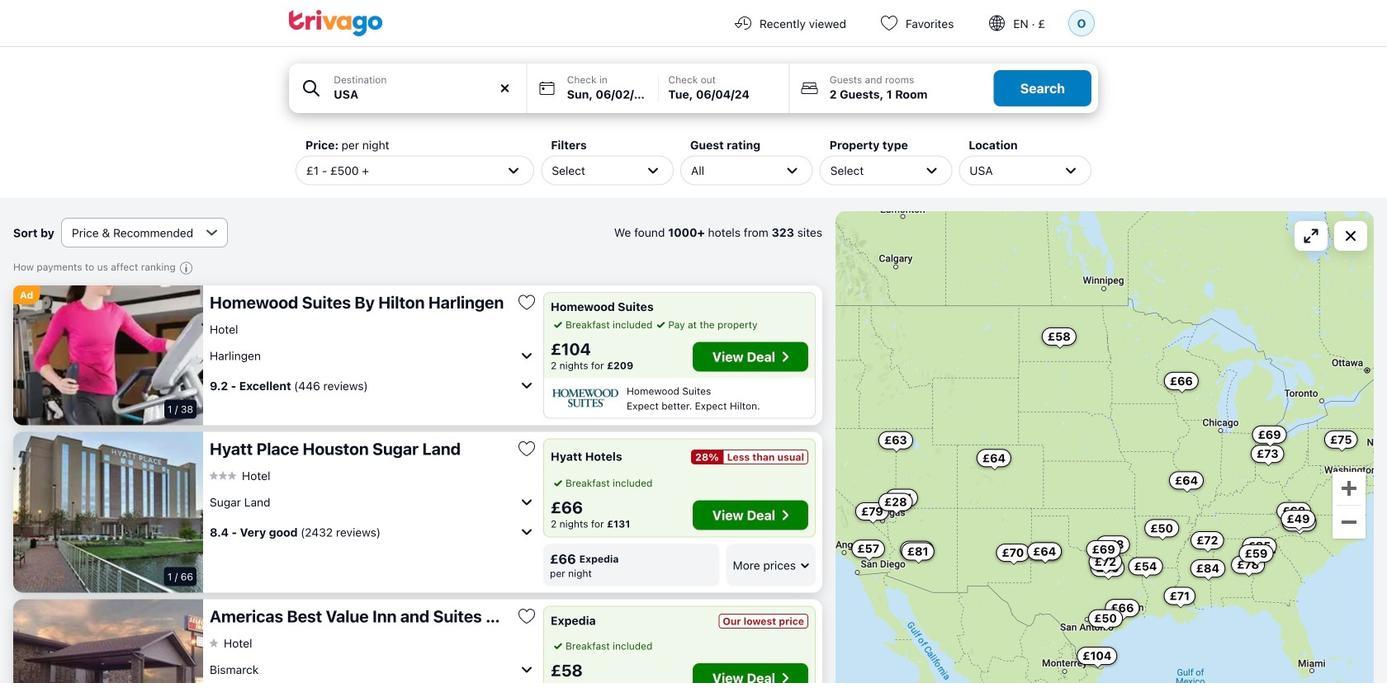 Task type: vqa. For each thing, say whether or not it's contained in the screenshot.
$53 "BUTTON" on the right
no



Task type: locate. For each thing, give the bounding box(es) containing it.
Where to? search field
[[334, 86, 517, 103]]

None field
[[289, 64, 527, 113]]

map region
[[836, 211, 1374, 684]]

americas best value inn and suites bismarck, (bismarck, usa) image
[[13, 600, 203, 684]]



Task type: describe. For each thing, give the bounding box(es) containing it.
hyatt place houston sugar land, (sugar land, usa) image
[[13, 432, 203, 593]]

clear image
[[498, 81, 513, 96]]

homewood suites by hilton harlingen, (harlingen, usa) image
[[13, 286, 203, 426]]

trivago logo image
[[289, 10, 383, 36]]

homewood suites image
[[551, 387, 620, 410]]



